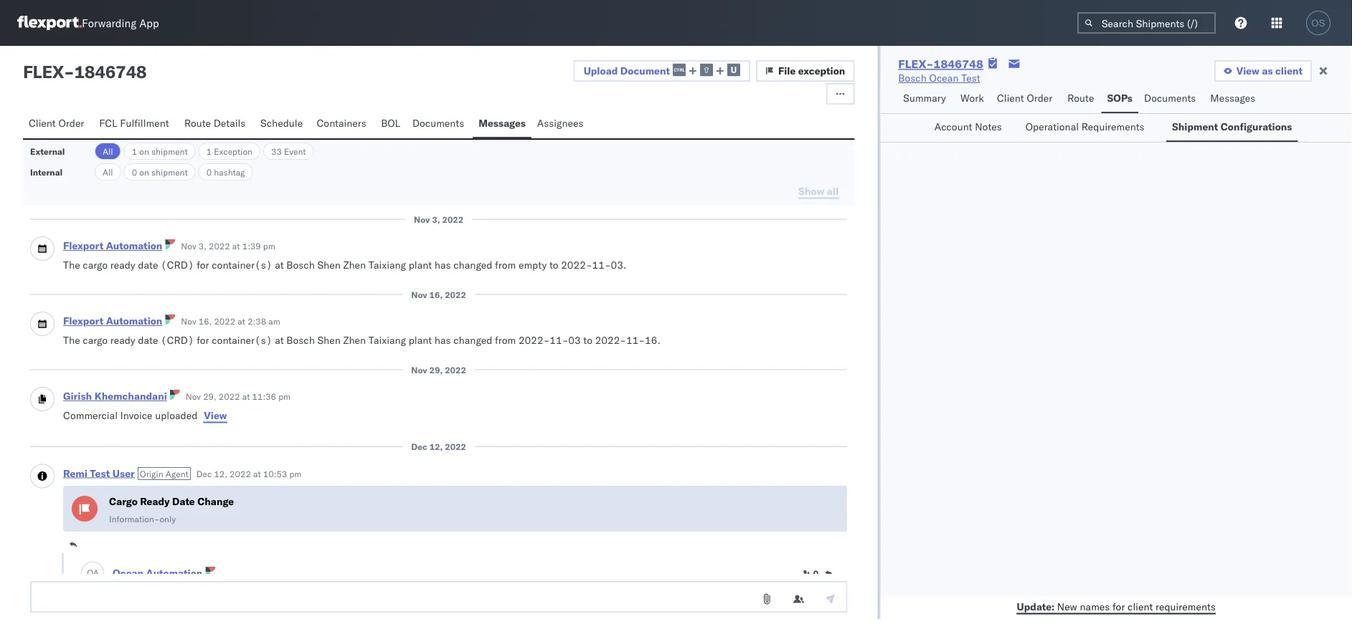 Task type: vqa. For each thing, say whether or not it's contained in the screenshot.
CA corresponding to second Schedule Pickup from Los Angeles, CA Button from the top
no



Task type: describe. For each thing, give the bounding box(es) containing it.
on for 1
[[139, 146, 149, 157]]

nov for nov 16, 2022
[[411, 289, 427, 300]]

date for the cargo ready date (crd) for container(s)  at bosch shen zhen taixiang plant has changed from empty to 2022-11-03.
[[138, 259, 158, 271]]

account
[[934, 120, 972, 133]]

2 parties
[[113, 583, 156, 593]]

remi for remi test user (giudicelli.remi+testuser@gmail.com) filed a cargo ready date change exception for this shipment on 2022-12-13.
[[113, 600, 135, 613]]

internal
[[30, 167, 63, 178]]

flexport for the cargo ready date (crd) for container(s)  at bosch shen zhen taixiang plant has changed from empty to 2022-11-03.
[[63, 240, 103, 252]]

13.
[[704, 600, 720, 613]]

for down nov 16, 2022 at 2:38 am
[[197, 334, 209, 347]]

changed for empty
[[453, 259, 492, 271]]

29, for nov 29, 2022
[[429, 365, 443, 376]]

invoice
[[120, 409, 153, 422]]

0 hashtag
[[206, 167, 245, 178]]

user for origin
[[112, 467, 135, 480]]

account notes
[[934, 120, 1002, 133]]

shipment configurations button
[[1166, 114, 1298, 142]]

names
[[1080, 601, 1110, 613]]

only
[[160, 514, 176, 525]]

dec for dec 12, 2022 at 10:53 pm
[[196, 469, 212, 480]]

the for the cargo ready date (crd) for container(s)  at bosch shen zhen taixiang plant has changed from empty to 2022-11-03.
[[63, 259, 80, 271]]

nov 16, 2022
[[411, 289, 466, 300]]

33
[[271, 146, 282, 157]]

shen for 2022-
[[317, 334, 341, 347]]

16, for nov 16, 2022
[[429, 289, 443, 300]]

girish khemchandani
[[63, 390, 167, 403]]

cargo for the cargo ready date (crd) for container(s)  at bosch shen zhen taixiang plant has changed from empty to 2022-11-03.
[[83, 259, 108, 271]]

shipment
[[1172, 120, 1218, 133]]

1 horizontal spatial 11-
[[592, 259, 611, 271]]

cargo for the cargo ready date (crd) for container(s)  at bosch shen zhen taixiang plant has changed from 2022-11-03 to 2022-11-16.
[[83, 334, 108, 347]]

1 vertical spatial view
[[204, 409, 227, 422]]

os
[[1311, 18, 1325, 28]]

ocean automation button
[[113, 567, 202, 579]]

1 vertical spatial exception
[[514, 600, 558, 613]]

girish khemchandani button
[[63, 390, 167, 403]]

route button
[[1062, 85, 1101, 113]]

messages for rightmost messages button
[[1210, 92, 1255, 104]]

view button
[[203, 409, 228, 423]]

route details button
[[179, 110, 255, 138]]

nov 3, 2022 at 1:39 pm
[[181, 241, 275, 252]]

1 vertical spatial client order
[[29, 117, 84, 129]]

assignees
[[537, 117, 583, 129]]

cargo ready date change information-only
[[109, 496, 234, 525]]

route for route
[[1067, 92, 1094, 104]]

file
[[778, 65, 796, 77]]

0 vertical spatial order
[[1027, 92, 1052, 104]]

2022 for dec 12, 2022 at 10:53 pm
[[230, 469, 251, 480]]

2 vertical spatial pm
[[289, 469, 302, 480]]

requirements
[[1156, 601, 1216, 613]]

flexport automation for the cargo ready date (crd) for container(s)  at bosch shen zhen taixiang plant has changed from empty to 2022-11-03.
[[63, 240, 162, 252]]

account notes button
[[929, 114, 1011, 142]]

12, for dec 12, 2022 at 10:53 pm
[[214, 469, 227, 480]]

2:38
[[248, 316, 266, 327]]

route details
[[184, 117, 246, 129]]

2022- left 03
[[519, 334, 550, 347]]

notes
[[975, 120, 1002, 133]]

1 vertical spatial to
[[583, 334, 592, 347]]

containers
[[317, 117, 366, 129]]

1 horizontal spatial cargo
[[392, 600, 419, 613]]

agent
[[166, 469, 189, 480]]

1 horizontal spatial 1846748
[[934, 57, 983, 71]]

flex-
[[898, 57, 934, 71]]

from for empty
[[495, 259, 516, 271]]

date for the cargo ready date (crd) for container(s)  at bosch shen zhen taixiang plant has changed from 2022-11-03 to 2022-11-16.
[[138, 334, 158, 347]]

plant for empty
[[409, 259, 432, 271]]

as
[[1262, 65, 1273, 77]]

0 vertical spatial exception
[[798, 65, 845, 77]]

all button for 1
[[95, 143, 121, 160]]

remi for remi test user origin agent
[[63, 467, 87, 480]]

containers button
[[311, 110, 375, 138]]

summary button
[[898, 85, 955, 113]]

automation for the cargo ready date (crd) for container(s)  at bosch shen zhen taixiang plant has changed from 2022-11-03 to 2022-11-16.
[[106, 315, 162, 327]]

at down nov 3, 2022 at 1:39 pm
[[275, 259, 284, 271]]

the cargo ready date (crd) for container(s)  at bosch shen zhen taixiang plant has changed from 2022-11-03 to 2022-11-16.
[[63, 334, 660, 347]]

bosch ocean test
[[898, 72, 980, 84]]

exception
[[214, 146, 253, 157]]

03.
[[611, 259, 626, 271]]

client inside 'button'
[[1275, 65, 1303, 77]]

view as client
[[1236, 65, 1303, 77]]

0 on shipment
[[132, 167, 188, 178]]

dec 12, 2022 at 10:53 pm
[[196, 469, 302, 480]]

1 vertical spatial ocean
[[113, 567, 144, 579]]

0 vertical spatial to
[[549, 259, 558, 271]]

0 horizontal spatial client order button
[[23, 110, 93, 138]]

1 horizontal spatial messages button
[[1205, 85, 1263, 113]]

am
[[268, 316, 280, 327]]

configurations
[[1221, 120, 1292, 133]]

operational
[[1025, 120, 1079, 133]]

plant for 2022-
[[409, 334, 432, 347]]

pm for flexport automation
[[263, 241, 275, 252]]

assignees button
[[531, 110, 592, 138]]

all for 0
[[103, 167, 113, 178]]

1 vertical spatial ready
[[422, 600, 450, 613]]

remi test user (giudicelli.remi+testuser@gmail.com) filed a cargo ready date change exception for this shipment on 2022-12-13.
[[113, 600, 720, 613]]

nov for nov 29, 2022 at 11:36 pm
[[186, 392, 201, 403]]

33 event
[[271, 146, 306, 157]]

2022 for nov 3, 2022 at 1:39 pm
[[209, 241, 230, 252]]

-
[[64, 61, 74, 82]]

container(s) for the cargo ready date (crd) for container(s)  at bosch shen zhen taixiang plant has changed from 2022-11-03 to 2022-11-16.
[[212, 334, 272, 347]]

0 horizontal spatial messages button
[[473, 110, 531, 138]]

messages for the left messages button
[[479, 117, 526, 129]]

2022- right 03
[[595, 334, 626, 347]]

2022- left 03.
[[561, 259, 592, 271]]

flexport. image
[[17, 16, 82, 30]]

commercial
[[63, 409, 118, 422]]

12-
[[685, 600, 704, 613]]

route for route details
[[184, 117, 211, 129]]

nov for nov 29, 2022
[[411, 365, 427, 376]]

fcl fulfillment button
[[93, 110, 179, 138]]

bol
[[381, 117, 400, 129]]

o a
[[87, 568, 99, 579]]

bol button
[[375, 110, 407, 138]]

parties
[[120, 583, 156, 593]]

at for 1:39
[[232, 241, 240, 252]]

2 vertical spatial automation
[[146, 567, 202, 579]]

hashtag
[[214, 167, 245, 178]]

2022 for nov 3, 2022
[[442, 214, 463, 225]]

1 vertical spatial client
[[29, 117, 56, 129]]

Search Shipments (/) text field
[[1077, 12, 1216, 34]]

shipment for 1 on shipment
[[151, 146, 188, 157]]

flex
[[23, 61, 64, 82]]

remi test user button
[[63, 467, 135, 480]]

change inside cargo ready date change information-only
[[197, 496, 234, 508]]

2 horizontal spatial 11-
[[626, 334, 645, 347]]

(crd) for the cargo ready date (crd) for container(s)  at bosch shen zhen taixiang plant has changed from empty to 2022-11-03.
[[161, 259, 194, 271]]

2022- left 13.
[[654, 600, 685, 613]]

operational requirements
[[1025, 120, 1144, 133]]

2 horizontal spatial test
[[961, 72, 980, 84]]

nov for nov 3, 2022 at 1:39 pm
[[181, 241, 196, 252]]

khemchandani
[[94, 390, 167, 403]]

flex-1846748
[[898, 57, 983, 71]]

03
[[568, 334, 581, 347]]

operational requirements button
[[1020, 114, 1158, 142]]

1 horizontal spatial date
[[452, 600, 474, 613]]

from for 2022-
[[495, 334, 516, 347]]

empty
[[519, 259, 547, 271]]

0 vertical spatial ocean
[[929, 72, 959, 84]]

bosch for the cargo ready date (crd) for container(s)  at bosch shen zhen taixiang plant has changed from 2022-11-03 to 2022-11-16.
[[286, 334, 315, 347]]

automation for the cargo ready date (crd) for container(s)  at bosch shen zhen taixiang plant has changed from empty to 2022-11-03.
[[106, 240, 162, 252]]

test for remi test user origin agent
[[90, 467, 110, 480]]

2 vertical spatial shipment
[[595, 600, 638, 613]]

summary
[[903, 92, 946, 104]]

schedule button
[[255, 110, 311, 138]]

upload
[[584, 64, 618, 77]]

a
[[384, 600, 390, 613]]

12, for dec 12, 2022
[[429, 442, 443, 453]]

0 horizontal spatial 1846748
[[74, 61, 146, 82]]

1 vertical spatial change
[[476, 600, 511, 613]]

origin
[[140, 469, 163, 480]]

0 vertical spatial client order
[[997, 92, 1052, 104]]

the cargo ready date (crd) for container(s)  at bosch shen zhen taixiang plant has changed from empty to 2022-11-03.
[[63, 259, 626, 271]]

0 horizontal spatial client
[[1128, 601, 1153, 613]]

information-
[[109, 514, 160, 525]]



Task type: locate. For each thing, give the bounding box(es) containing it.
shipment for 0 on shipment
[[151, 167, 188, 178]]

client right as on the right of the page
[[1275, 65, 1303, 77]]

ready inside cargo ready date change information-only
[[140, 496, 170, 508]]

0 for hashtag
[[206, 167, 212, 178]]

1:39
[[242, 241, 261, 252]]

fcl fulfillment
[[99, 117, 169, 129]]

flexport automation for the cargo ready date (crd) for container(s)  at bosch shen zhen taixiang plant has changed from 2022-11-03 to 2022-11-16.
[[63, 315, 162, 327]]

test for remi test user (giudicelli.remi+testuser@gmail.com) filed a cargo ready date change exception for this shipment on 2022-12-13.
[[138, 600, 157, 613]]

fulfillment
[[120, 117, 169, 129]]

2022 for nov 16, 2022 at 2:38 am
[[214, 316, 235, 327]]

29, for nov 29, 2022 at 11:36 pm
[[203, 392, 216, 403]]

documents button
[[1138, 85, 1205, 113], [407, 110, 473, 138]]

2 (crd) from the top
[[161, 334, 194, 347]]

0 inside "button"
[[813, 568, 819, 579]]

from left empty
[[495, 259, 516, 271]]

1 vertical spatial (crd)
[[161, 334, 194, 347]]

0 for on
[[132, 167, 137, 178]]

1 for 1 exception
[[206, 146, 212, 157]]

1 horizontal spatial 0
[[206, 167, 212, 178]]

container(s)
[[212, 259, 272, 271], [212, 334, 272, 347]]

0 vertical spatial date
[[172, 496, 195, 508]]

1 all button from the top
[[95, 143, 121, 160]]

2 has from the top
[[435, 334, 451, 347]]

cargo
[[109, 496, 138, 508], [392, 600, 419, 613]]

1 vertical spatial shipment
[[151, 167, 188, 178]]

0 vertical spatial view
[[1236, 65, 1259, 77]]

all
[[103, 146, 113, 157], [103, 167, 113, 178]]

0 button
[[802, 568, 819, 579]]

(crd) down nov 16, 2022 at 2:38 am
[[161, 334, 194, 347]]

os button
[[1302, 6, 1335, 39]]

2 all button from the top
[[95, 164, 121, 181]]

client order button
[[991, 85, 1062, 113], [23, 110, 93, 138]]

1 vertical spatial shen
[[317, 334, 341, 347]]

remi down commercial
[[63, 467, 87, 480]]

plant up nov 29, 2022
[[409, 334, 432, 347]]

2 flexport automation from the top
[[63, 315, 162, 327]]

0 vertical spatial date
[[138, 259, 158, 271]]

1 horizontal spatial order
[[1027, 92, 1052, 104]]

1 left exception
[[206, 146, 212, 157]]

nov 16, 2022 at 2:38 am
[[181, 316, 280, 327]]

1 horizontal spatial client order button
[[991, 85, 1062, 113]]

view left as on the right of the page
[[1236, 65, 1259, 77]]

container(s) for the cargo ready date (crd) for container(s)  at bosch shen zhen taixiang plant has changed from empty to 2022-11-03.
[[212, 259, 272, 271]]

1 horizontal spatial remi
[[113, 600, 135, 613]]

all for 1
[[103, 146, 113, 157]]

remi test user origin agent
[[63, 467, 189, 480]]

3, for nov 3, 2022 at 1:39 pm
[[198, 241, 206, 252]]

shipment
[[151, 146, 188, 157], [151, 167, 188, 178], [595, 600, 638, 613]]

shipment down '1 on shipment'
[[151, 167, 188, 178]]

2 flexport from the top
[[63, 315, 103, 327]]

1 flexport automation from the top
[[63, 240, 162, 252]]

documents button up shipment on the top right of page
[[1138, 85, 1205, 113]]

1 horizontal spatial 1
[[206, 146, 212, 157]]

1
[[132, 146, 137, 157], [206, 146, 212, 157]]

0 vertical spatial change
[[197, 496, 234, 508]]

2 all from the top
[[103, 167, 113, 178]]

bosch for the cargo ready date (crd) for container(s)  at bosch shen zhen taixiang plant has changed from empty to 2022-11-03.
[[286, 259, 315, 271]]

uploaded
[[155, 409, 197, 422]]

0 horizontal spatial 1
[[132, 146, 137, 157]]

at left 1:39
[[232, 241, 240, 252]]

1846748 down the forwarding
[[74, 61, 146, 82]]

1 flexport from the top
[[63, 240, 103, 252]]

(crd) for the cargo ready date (crd) for container(s)  at bosch shen zhen taixiang plant has changed from 2022-11-03 to 2022-11-16.
[[161, 334, 194, 347]]

shen
[[317, 259, 341, 271], [317, 334, 341, 347]]

cargo right a
[[392, 600, 419, 613]]

changed up nov 16, 2022
[[453, 259, 492, 271]]

messages button up the shipment configurations
[[1205, 85, 1263, 113]]

at for 2:38
[[238, 316, 245, 327]]

2 1 from the left
[[206, 146, 212, 157]]

1 horizontal spatial documents button
[[1138, 85, 1205, 113]]

0 horizontal spatial change
[[197, 496, 234, 508]]

date inside cargo ready date change information-only
[[172, 496, 195, 508]]

1 for 1 on shipment
[[132, 146, 137, 157]]

nov
[[414, 214, 430, 225], [181, 241, 196, 252], [411, 289, 427, 300], [181, 316, 196, 327], [411, 365, 427, 376], [186, 392, 201, 403]]

1 vertical spatial on
[[139, 167, 149, 178]]

1 1 from the left
[[132, 146, 137, 157]]

on up 0 on shipment
[[139, 146, 149, 157]]

0 vertical spatial plant
[[409, 259, 432, 271]]

11:36
[[252, 392, 276, 403]]

forwarding
[[82, 16, 136, 30]]

change
[[197, 496, 234, 508], [476, 600, 511, 613]]

1 horizontal spatial view
[[1236, 65, 1259, 77]]

0 horizontal spatial client order
[[29, 117, 84, 129]]

forwarding app link
[[17, 16, 159, 30]]

1 vertical spatial 12,
[[214, 469, 227, 480]]

0 vertical spatial flexport automation
[[63, 240, 162, 252]]

(crd)
[[161, 259, 194, 271], [161, 334, 194, 347]]

1 vertical spatial 29,
[[203, 392, 216, 403]]

0 vertical spatial client
[[997, 92, 1024, 104]]

client order
[[997, 92, 1052, 104], [29, 117, 84, 129]]

has
[[435, 259, 451, 271], [435, 334, 451, 347]]

container(s) down nov 16, 2022 at 2:38 am
[[212, 334, 272, 347]]

for
[[197, 259, 209, 271], [197, 334, 209, 347], [560, 600, 573, 613], [1112, 601, 1125, 613]]

0 vertical spatial user
[[112, 467, 135, 480]]

has up nov 29, 2022
[[435, 334, 451, 347]]

client order button up operational
[[991, 85, 1062, 113]]

for right names
[[1112, 601, 1125, 613]]

pm right 1:39
[[263, 241, 275, 252]]

bosch ocean test link
[[898, 71, 980, 85]]

2 changed from the top
[[453, 334, 492, 347]]

2 ready from the top
[[110, 334, 135, 347]]

user down ocean automation
[[160, 600, 181, 613]]

0 vertical spatial messages
[[1210, 92, 1255, 104]]

view down nov 29, 2022 at 11:36 pm
[[204, 409, 227, 422]]

changed up nov 29, 2022
[[453, 334, 492, 347]]

test left origin on the left of the page
[[90, 467, 110, 480]]

1 vertical spatial flexport automation
[[63, 315, 162, 327]]

at for 10:53
[[253, 469, 261, 480]]

0 vertical spatial all
[[103, 146, 113, 157]]

2022 for dec 12, 2022
[[445, 442, 466, 453]]

2 vertical spatial bosch
[[286, 334, 315, 347]]

sops button
[[1101, 85, 1138, 113]]

0 vertical spatial pm
[[263, 241, 275, 252]]

date
[[172, 496, 195, 508], [452, 600, 474, 613]]

flexport automation button for the cargo ready date (crd) for container(s)  at bosch shen zhen taixiang plant has changed from empty to 2022-11-03.
[[63, 240, 162, 252]]

pm for girish khemchandani
[[278, 392, 291, 403]]

1 vertical spatial order
[[58, 117, 84, 129]]

ready right a
[[422, 600, 450, 613]]

1 vertical spatial date
[[138, 334, 158, 347]]

1 vertical spatial taixiang
[[369, 334, 406, 347]]

0 vertical spatial ready
[[140, 496, 170, 508]]

documents for the leftmost documents button
[[412, 117, 464, 129]]

1 vertical spatial cargo
[[392, 600, 419, 613]]

on for 0
[[139, 167, 149, 178]]

11-
[[592, 259, 611, 271], [550, 334, 568, 347], [626, 334, 645, 347]]

the
[[63, 259, 80, 271], [63, 334, 80, 347]]

ocean down flex-1846748
[[929, 72, 959, 84]]

pm right 11:36 on the left of the page
[[278, 392, 291, 403]]

1 vertical spatial messages
[[479, 117, 526, 129]]

exception right file
[[798, 65, 845, 77]]

1 vertical spatial bosch
[[286, 259, 315, 271]]

exception
[[798, 65, 845, 77], [514, 600, 558, 613]]

0 vertical spatial 3,
[[432, 214, 440, 225]]

documents for the rightmost documents button
[[1144, 92, 1196, 104]]

1 vertical spatial changed
[[453, 334, 492, 347]]

at left the 2:38
[[238, 316, 245, 327]]

client
[[997, 92, 1024, 104], [29, 117, 56, 129]]

upload document
[[584, 64, 670, 77]]

1 on shipment
[[132, 146, 188, 157]]

1 cargo from the top
[[83, 259, 108, 271]]

forwarding app
[[82, 16, 159, 30]]

0 horizontal spatial 12,
[[214, 469, 227, 480]]

1 vertical spatial documents
[[412, 117, 464, 129]]

ready for the cargo ready date (crd) for container(s)  at bosch shen zhen taixiang plant has changed from 2022-11-03 to 2022-11-16.
[[110, 334, 135, 347]]

at left 11:36 on the left of the page
[[242, 392, 250, 403]]

has for empty
[[435, 259, 451, 271]]

1 changed from the top
[[453, 259, 492, 271]]

shipment right this
[[595, 600, 638, 613]]

fcl
[[99, 117, 117, 129]]

1 exception
[[206, 146, 253, 157]]

2022 for nov 29, 2022
[[445, 365, 466, 376]]

dec for dec 12, 2022
[[411, 442, 427, 453]]

cargo up information-
[[109, 496, 138, 508]]

pm right 10:53
[[289, 469, 302, 480]]

1 shen from the top
[[317, 259, 341, 271]]

1 (crd) from the top
[[161, 259, 194, 271]]

0 horizontal spatial 0
[[132, 167, 137, 178]]

0 vertical spatial shipment
[[151, 146, 188, 157]]

work
[[960, 92, 984, 104]]

update: new names for client requirements
[[1017, 601, 1216, 613]]

for down nov 3, 2022 at 1:39 pm
[[197, 259, 209, 271]]

client order up operational
[[997, 92, 1052, 104]]

1 horizontal spatial change
[[476, 600, 511, 613]]

0 horizontal spatial 11-
[[550, 334, 568, 347]]

1 horizontal spatial exception
[[798, 65, 845, 77]]

1 horizontal spatial client
[[997, 92, 1024, 104]]

1 vertical spatial zhen
[[343, 334, 366, 347]]

1 all from the top
[[103, 146, 113, 157]]

nov 29, 2022 at 11:36 pm
[[186, 392, 291, 403]]

for left this
[[560, 600, 573, 613]]

0 vertical spatial bosch
[[898, 72, 927, 84]]

messages left assignees
[[479, 117, 526, 129]]

on down '1 on shipment'
[[139, 167, 149, 178]]

shen for empty
[[317, 259, 341, 271]]

file exception button
[[756, 60, 854, 82], [756, 60, 854, 82]]

0 vertical spatial 29,
[[429, 365, 443, 376]]

0 vertical spatial zhen
[[343, 259, 366, 271]]

route left details
[[184, 117, 211, 129]]

1 vertical spatial automation
[[106, 315, 162, 327]]

documents button right bol in the left top of the page
[[407, 110, 473, 138]]

event
[[284, 146, 306, 157]]

girish
[[63, 390, 92, 403]]

shipment up 0 on shipment
[[151, 146, 188, 157]]

schedule
[[260, 117, 303, 129]]

0 horizontal spatial 29,
[[203, 392, 216, 403]]

at for 11:36
[[242, 392, 250, 403]]

upload document button
[[574, 60, 750, 82]]

plant
[[409, 259, 432, 271], [409, 334, 432, 347]]

commercial invoice uploaded view
[[63, 409, 227, 422]]

test down the parties
[[138, 600, 157, 613]]

update:
[[1017, 601, 1054, 613]]

1 ready from the top
[[110, 259, 135, 271]]

ready up "only"
[[140, 496, 170, 508]]

ready for the cargo ready date (crd) for container(s)  at bosch shen zhen taixiang plant has changed from empty to 2022-11-03.
[[110, 259, 135, 271]]

1 vertical spatial 3,
[[198, 241, 206, 252]]

None text field
[[30, 582, 847, 613]]

test up work
[[961, 72, 980, 84]]

0 vertical spatial 12,
[[429, 442, 443, 453]]

2022 for nov 16, 2022
[[445, 289, 466, 300]]

1 vertical spatial pm
[[278, 392, 291, 403]]

client left requirements
[[1128, 601, 1153, 613]]

0 horizontal spatial view
[[204, 409, 227, 422]]

bosch
[[898, 72, 927, 84], [286, 259, 315, 271], [286, 334, 315, 347]]

1 container(s) from the top
[[212, 259, 272, 271]]

route up operational requirements
[[1067, 92, 1094, 104]]

0 vertical spatial ready
[[110, 259, 135, 271]]

2 plant from the top
[[409, 334, 432, 347]]

1 horizontal spatial ocean
[[929, 72, 959, 84]]

0 horizontal spatial ocean
[[113, 567, 144, 579]]

container(s) down 1:39
[[212, 259, 272, 271]]

1 vertical spatial 16,
[[198, 316, 212, 327]]

changed for 2022-
[[453, 334, 492, 347]]

flexport automation button for the cargo ready date (crd) for container(s)  at bosch shen zhen taixiang plant has changed from 2022-11-03 to 2022-11-16.
[[63, 315, 162, 327]]

0 horizontal spatial to
[[549, 259, 558, 271]]

2 cargo from the top
[[83, 334, 108, 347]]

view as client button
[[1214, 60, 1312, 82]]

2 container(s) from the top
[[212, 334, 272, 347]]

0 vertical spatial dec
[[411, 442, 427, 453]]

route
[[1067, 92, 1094, 104], [184, 117, 211, 129]]

2 vertical spatial on
[[640, 600, 652, 613]]

documents up shipment on the top right of page
[[1144, 92, 1196, 104]]

2 taixiang from the top
[[369, 334, 406, 347]]

1 zhen from the top
[[343, 259, 366, 271]]

2 the from the top
[[63, 334, 80, 347]]

at left 10:53
[[253, 469, 261, 480]]

1 vertical spatial client
[[1128, 601, 1153, 613]]

remi down 2 in the bottom of the page
[[113, 600, 135, 613]]

external
[[30, 146, 65, 157]]

0 horizontal spatial cargo
[[109, 496, 138, 508]]

client
[[1275, 65, 1303, 77], [1128, 601, 1153, 613]]

0 horizontal spatial documents button
[[407, 110, 473, 138]]

1 vertical spatial all
[[103, 167, 113, 178]]

1 flexport automation button from the top
[[63, 240, 162, 252]]

has for 2022-
[[435, 334, 451, 347]]

0 horizontal spatial documents
[[412, 117, 464, 129]]

1 date from the top
[[138, 259, 158, 271]]

taixiang for 2022-
[[369, 334, 406, 347]]

order up external
[[58, 117, 84, 129]]

the for the cargo ready date (crd) for container(s)  at bosch shen zhen taixiang plant has changed from 2022-11-03 to 2022-11-16.
[[63, 334, 80, 347]]

automation
[[106, 240, 162, 252], [106, 315, 162, 327], [146, 567, 202, 579]]

1 horizontal spatial user
[[160, 600, 181, 613]]

view inside 'button'
[[1236, 65, 1259, 77]]

details
[[214, 117, 246, 129]]

(giudicelli.remi+testuser@gmail.com)
[[184, 600, 359, 613]]

exception left this
[[514, 600, 558, 613]]

0 vertical spatial client
[[1275, 65, 1303, 77]]

user left origin on the left of the page
[[112, 467, 135, 480]]

2
[[113, 583, 118, 593]]

client order button up external
[[23, 110, 93, 138]]

2022 for nov 29, 2022 at 11:36 pm
[[219, 392, 240, 403]]

1 taixiang from the top
[[369, 259, 406, 271]]

0 horizontal spatial user
[[112, 467, 135, 480]]

at down am at the left bottom of the page
[[275, 334, 284, 347]]

zhen for 2022-
[[343, 334, 366, 347]]

ready
[[110, 259, 135, 271], [110, 334, 135, 347]]

nov 29, 2022
[[411, 365, 466, 376]]

1 horizontal spatial to
[[583, 334, 592, 347]]

nov for nov 3, 2022
[[414, 214, 430, 225]]

cargo
[[83, 259, 108, 271], [83, 334, 108, 347]]

at
[[232, 241, 240, 252], [275, 259, 284, 271], [238, 316, 245, 327], [275, 334, 284, 347], [242, 392, 250, 403], [253, 469, 261, 480]]

2 flexport automation button from the top
[[63, 315, 162, 327]]

2 date from the top
[[138, 334, 158, 347]]

order up operational
[[1027, 92, 1052, 104]]

0 horizontal spatial 3,
[[198, 241, 206, 252]]

app
[[139, 16, 159, 30]]

1 down fcl fulfillment button
[[132, 146, 137, 157]]

0 horizontal spatial messages
[[479, 117, 526, 129]]

2 shen from the top
[[317, 334, 341, 347]]

from left 03
[[495, 334, 516, 347]]

to right empty
[[549, 259, 558, 271]]

document
[[620, 64, 670, 77]]

1 plant from the top
[[409, 259, 432, 271]]

client up external
[[29, 117, 56, 129]]

dec 12, 2022
[[411, 442, 466, 453]]

1 horizontal spatial 29,
[[429, 365, 443, 376]]

plant up nov 16, 2022
[[409, 259, 432, 271]]

2 from from the top
[[495, 334, 516, 347]]

messages up the shipment configurations
[[1210, 92, 1255, 104]]

0 vertical spatial route
[[1067, 92, 1094, 104]]

on left 12-
[[640, 600, 652, 613]]

16, for nov 16, 2022 at 2:38 am
[[198, 316, 212, 327]]

1 vertical spatial ready
[[110, 334, 135, 347]]

0 vertical spatial has
[[435, 259, 451, 271]]

(crd) down nov 3, 2022 at 1:39 pm
[[161, 259, 194, 271]]

1 has from the top
[[435, 259, 451, 271]]

1846748 up the bosch ocean test
[[934, 57, 983, 71]]

nov 3, 2022
[[414, 214, 463, 225]]

work button
[[955, 85, 991, 113]]

nov for nov 16, 2022 at 2:38 am
[[181, 316, 196, 327]]

o
[[87, 568, 93, 579]]

1 the from the top
[[63, 259, 80, 271]]

1 from from the top
[[495, 259, 516, 271]]

client up notes
[[997, 92, 1024, 104]]

0 vertical spatial all button
[[95, 143, 121, 160]]

new
[[1057, 601, 1077, 613]]

1 vertical spatial container(s)
[[212, 334, 272, 347]]

documents right bol "button"
[[412, 117, 464, 129]]

to right 03
[[583, 334, 592, 347]]

0 vertical spatial the
[[63, 259, 80, 271]]

0 vertical spatial documents
[[1144, 92, 1196, 104]]

flexport for the cargo ready date (crd) for container(s)  at bosch shen zhen taixiang plant has changed from 2022-11-03 to 2022-11-16.
[[63, 315, 103, 327]]

zhen for empty
[[343, 259, 366, 271]]

messages button left assignees
[[473, 110, 531, 138]]

1 vertical spatial user
[[160, 600, 181, 613]]

2 zhen from the top
[[343, 334, 366, 347]]

0 vertical spatial flexport automation button
[[63, 240, 162, 252]]

ocean automation
[[113, 567, 202, 579]]

0 vertical spatial flexport
[[63, 240, 103, 252]]

3, for nov 3, 2022
[[432, 214, 440, 225]]

cargo inside cargo ready date change information-only
[[109, 496, 138, 508]]

client order up external
[[29, 117, 84, 129]]

has up nov 16, 2022
[[435, 259, 451, 271]]

0 horizontal spatial remi
[[63, 467, 87, 480]]

all button for 0
[[95, 164, 121, 181]]

remi
[[63, 467, 87, 480], [113, 600, 135, 613]]

taixiang for empty
[[369, 259, 406, 271]]

flex-1846748 link
[[898, 57, 983, 71]]

2 parties button
[[113, 581, 156, 594]]

user for (giudicelli.remi+testuser@gmail.com)
[[160, 600, 181, 613]]

3,
[[432, 214, 440, 225], [198, 241, 206, 252]]

ocean up 2 parties button
[[113, 567, 144, 579]]

1 vertical spatial the
[[63, 334, 80, 347]]

16.
[[645, 334, 660, 347]]



